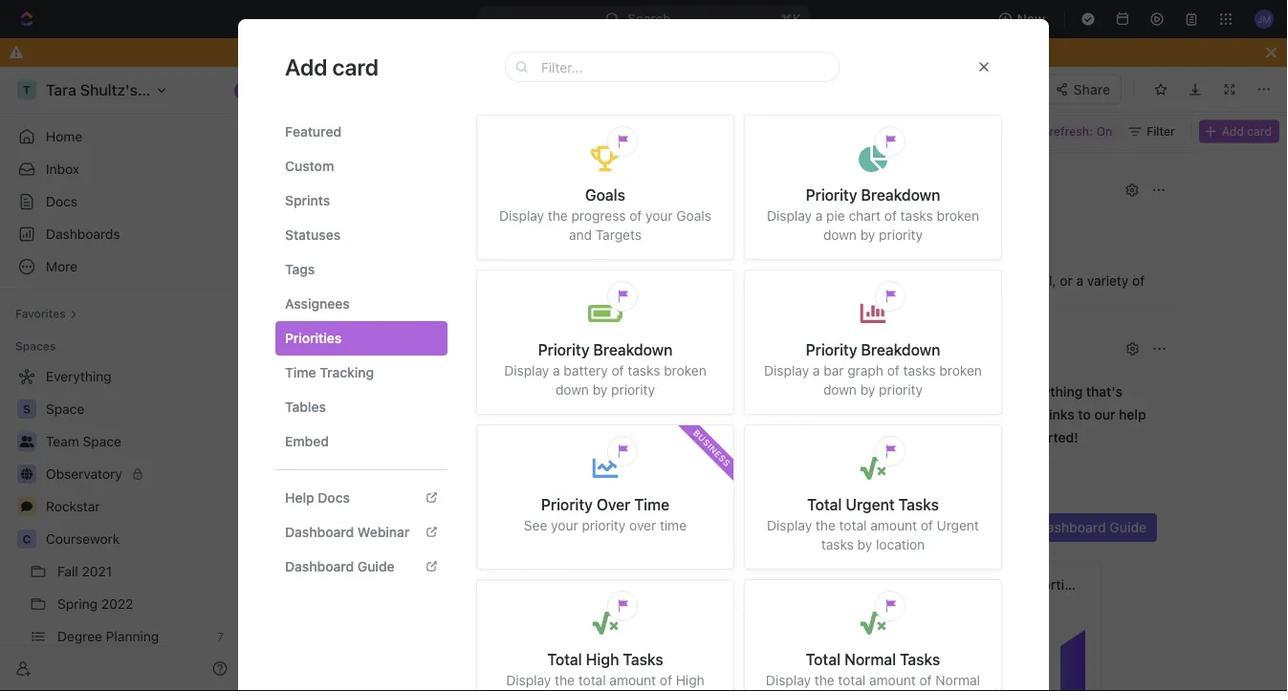 Task type: vqa. For each thing, say whether or not it's contained in the screenshot.


Task type: locate. For each thing, give the bounding box(es) containing it.
Filter... text field
[[541, 53, 833, 81]]

tasks inside total high tasks display the total amount of high
[[623, 651, 663, 669]]

to right 'want' at the left
[[523, 44, 535, 60]]

breakdown for priority breakdown display a pie chart of tasks broken down by priority
[[861, 186, 941, 204]]

goals up progress on the top left of the page
[[585, 186, 626, 204]]

search...
[[628, 11, 682, 27]]

by down build
[[858, 537, 873, 553]]

of inside the this is a simple example to show you how dashboards can work as your personal headquarters, client portal, or a variety of other possibilities.
[[1133, 273, 1145, 289]]

share
[[1074, 81, 1111, 97]]

0 vertical spatial urgent
[[846, 496, 895, 514]]

how to build a project management dashboard guide
[[804, 520, 1147, 536]]

favorites
[[15, 307, 66, 320]]

guide
[[1110, 520, 1147, 536], [358, 559, 395, 575]]

notifications?
[[640, 44, 725, 60]]

breakdown inside priority breakdown display a bar graph of tasks broken down by priority
[[861, 341, 941, 359]]

to up we've
[[913, 384, 926, 400]]

the inside total urgent tasks display the total amount of urgent tasks by location
[[816, 518, 836, 534]]

display inside total urgent tasks display the total amount of urgent tasks by location
[[767, 518, 812, 534]]

1 horizontal spatial high
[[676, 673, 705, 689]]

use
[[796, 384, 820, 400]]

priority breakdown display a battery of tasks broken down by priority
[[504, 341, 707, 398]]

tasks right "battery"
[[628, 363, 660, 379]]

amount inside "total normal tasks display the total amount of normal"
[[870, 673, 916, 689]]

and
[[569, 227, 592, 243], [870, 430, 893, 446]]

docs down inbox
[[46, 194, 77, 209]]

guide up with
[[1110, 520, 1147, 536]]

docs link
[[8, 187, 235, 217]]

and down you.
[[870, 430, 893, 446]]

priority up "battery"
[[538, 341, 590, 359]]

sidebar navigation
[[0, 67, 244, 692]]

0 horizontal spatial card
[[332, 54, 379, 80]]

the
[[548, 208, 568, 224], [816, 518, 836, 534], [555, 673, 575, 689], [815, 673, 835, 689]]

2 vertical spatial your
[[551, 518, 578, 534]]

card down clickup logo
[[1247, 125, 1272, 138]]

links
[[1046, 407, 1075, 423]]

do you want to enable browser notifications? enable hide this
[[441, 44, 846, 60]]

display inside total high tasks display the total amount of high
[[506, 673, 551, 689]]

down for priority breakdown display a bar graph of tasks broken down by priority
[[824, 382, 857, 398]]

help docs
[[285, 490, 350, 506]]

statuses
[[285, 227, 341, 243]]

mode:
[[290, 123, 329, 139]]

the inside the goals display the progress of your goals and targets
[[548, 208, 568, 224]]

our
[[1095, 407, 1116, 423]]

priority inside priority breakdown display a battery of tasks broken down by priority
[[611, 382, 655, 398]]

targets
[[596, 227, 642, 243]]

None text field
[[377, 78, 634, 101]]

priority
[[879, 227, 923, 243], [611, 382, 655, 398], [879, 382, 923, 398], [582, 518, 626, 534]]

1 horizontal spatial add card
[[1222, 125, 1272, 138]]

time up over
[[635, 496, 670, 514]]

you right get
[[1002, 430, 1025, 446]]

total inside total high tasks display the total amount of high
[[548, 651, 582, 669]]

0 vertical spatial and
[[569, 227, 592, 243]]

by down "battery"
[[593, 382, 608, 398]]

dashboards up progress on the top left of the page
[[518, 181, 605, 199]]

by for priority breakdown display a bar graph of tasks broken down by priority
[[861, 382, 876, 398]]

1 vertical spatial docs
[[318, 490, 350, 506]]

total for total urgent tasks
[[807, 496, 842, 514]]

to left get
[[962, 430, 975, 446]]

text
[[851, 384, 877, 400]]

0 vertical spatial goals
[[585, 186, 626, 204]]

total
[[839, 518, 867, 534], [578, 673, 606, 689], [838, 673, 866, 689]]

your left hey
[[646, 208, 673, 224]]

2 vertical spatial you
[[1002, 430, 1025, 446]]

0 horizontal spatial high
[[586, 651, 619, 669]]

dashboards right with
[[1115, 577, 1191, 593]]

of inside the goals display the progress of your goals and targets
[[630, 208, 642, 224]]

the inside total high tasks display the total amount of high
[[555, 673, 575, 689]]

tasks inside total urgent tasks display the total amount of urgent tasks by location
[[899, 496, 939, 514]]

2 horizontal spatial you
[[1002, 430, 1025, 446]]

0 vertical spatial guide
[[1110, 520, 1147, 536]]

variety
[[1087, 273, 1129, 289]]

total for total high tasks
[[548, 651, 582, 669]]

build
[[855, 520, 887, 536]]

priority inside priority breakdown display a bar graph of tasks broken down by priority
[[879, 382, 923, 398]]

you right do
[[462, 44, 485, 60]]

1 horizontal spatial time
[[635, 496, 670, 514]]

a right is
[[430, 273, 437, 289]]

welcome to clickup dashboards
[[369, 181, 605, 199]]

how
[[804, 520, 833, 536]]

by for total urgent tasks display the total amount of urgent tasks by location
[[858, 537, 873, 553]]

0 vertical spatial clickup
[[458, 181, 514, 199]]

of inside priority breakdown display a bar graph of tasks broken down by priority
[[887, 363, 900, 379]]

this down bar
[[824, 384, 847, 400]]

tasks down the to
[[821, 537, 854, 553]]

priority up pie
[[806, 186, 858, 204]]

we've
[[908, 407, 947, 423]]

add card up featured
[[285, 54, 379, 80]]

of inside total urgent tasks display the total amount of urgent tasks by location
[[921, 518, 933, 534]]

1 horizontal spatial add
[[1222, 125, 1244, 138]]

1 vertical spatial high
[[676, 673, 705, 689]]

urgent right a
[[937, 518, 979, 534]]

this right hide
[[823, 44, 846, 60]]

enable
[[539, 44, 581, 60]]

welcome to clickup dashboards button
[[368, 177, 1115, 204]]

sprints
[[285, 193, 330, 209]]

is
[[416, 273, 426, 289]]

graph
[[848, 363, 884, 379]]

tasks down links
[[903, 363, 936, 379]]

dashboards down docs link
[[46, 226, 120, 242]]

the for total normal tasks
[[815, 673, 835, 689]]

a inside priority breakdown display a pie chart of tasks broken down by priority
[[816, 208, 823, 224]]

down down "battery"
[[556, 382, 589, 398]]

by inside priority breakdown display a pie chart of tasks broken down by priority
[[861, 227, 876, 243]]

dashboards up other
[[647, 273, 721, 289]]

down inside priority breakdown display a bar graph of tasks broken down by priority
[[824, 382, 857, 398]]

the inside "total normal tasks display the total amount of normal"
[[815, 673, 835, 689]]

1 horizontal spatial you
[[592, 273, 614, 289]]

total inside total urgent tasks display the total amount of urgent tasks by location
[[807, 496, 842, 514]]

help docs link
[[275, 481, 448, 516]]

0 horizontal spatial add card
[[285, 54, 379, 80]]

1 vertical spatial time
[[635, 496, 670, 514]]

broken inside priority breakdown display a bar graph of tasks broken down by priority
[[940, 363, 982, 379]]

your right as at the right top of page
[[802, 273, 829, 289]]

priority inside priority breakdown display a bar graph of tasks broken down by priority
[[806, 341, 858, 359]]

priority up bar
[[806, 341, 858, 359]]

track
[[963, 384, 996, 400]]

add inside button
[[1222, 125, 1244, 138]]

0 vertical spatial this
[[823, 44, 846, 60]]

on
[[1097, 125, 1113, 138]]

inbox
[[46, 161, 79, 177]]

docs,
[[814, 340, 855, 358]]

to
[[836, 520, 851, 536]]

0 horizontal spatial normal
[[845, 651, 896, 669]]

tags
[[285, 262, 315, 277]]

priority inside priority breakdown display a pie chart of tasks broken down by priority
[[806, 186, 858, 204]]

guide down "webinar"
[[358, 559, 395, 575]]

0 vertical spatial your
[[646, 208, 673, 224]]

breakdown inside priority breakdown display a pie chart of tasks broken down by priority
[[861, 186, 941, 204]]

by down chart at the top right of page
[[861, 227, 876, 243]]

coursework, , element
[[17, 530, 36, 549]]

0 horizontal spatial and
[[569, 227, 592, 243]]

browser
[[585, 44, 636, 60]]

urgent up build
[[846, 496, 895, 514]]

tasks for total normal tasks
[[900, 651, 940, 669]]

1 horizontal spatial urgent
[[937, 518, 979, 534]]

0 vertical spatial add card
[[285, 54, 379, 80]]

your inside the goals display the progress of your goals and targets
[[646, 208, 673, 224]]

card up featured
[[332, 54, 379, 80]]

0 horizontal spatial clickup
[[458, 181, 514, 199]]

1 horizontal spatial card
[[880, 384, 910, 400]]

leverage
[[957, 577, 1015, 593]]

priority inside priority breakdown display a battery of tasks broken down by priority
[[538, 341, 590, 359]]

down down bar
[[824, 382, 857, 398]]

normal
[[845, 651, 896, 669], [936, 673, 980, 689]]

total inside total urgent tasks display the total amount of urgent tasks by location
[[839, 518, 867, 534]]

1 horizontal spatial clickup
[[833, 577, 882, 593]]

1 horizontal spatial your
[[646, 208, 673, 224]]

time tracking
[[285, 365, 374, 381]]

broken
[[937, 208, 980, 224], [664, 363, 707, 379], [940, 363, 982, 379]]

1 vertical spatial guide
[[358, 559, 395, 575]]

auto
[[1021, 125, 1047, 138]]

docs right the help
[[318, 490, 350, 506]]

amount
[[871, 518, 917, 534], [610, 673, 656, 689], [870, 673, 916, 689]]

0 vertical spatial normal
[[845, 651, 896, 669]]

share button
[[1047, 74, 1122, 105]]

1 vertical spatial clickup
[[833, 577, 882, 593]]

total inside total high tasks display the total amount of high
[[578, 673, 606, 689]]

1 horizontal spatial and
[[870, 430, 893, 446]]

the for total urgent tasks
[[816, 518, 836, 534]]

of inside priority breakdown display a battery of tasks broken down by priority
[[612, 363, 624, 379]]

0 vertical spatial high
[[586, 651, 619, 669]]

a inside priority breakdown display a battery of tasks broken down by priority
[[553, 363, 560, 379]]

goals down welcome to clickup dashboards 'button'
[[677, 208, 712, 224]]

a for priority breakdown display a pie chart of tasks broken down by priority
[[816, 208, 823, 224]]

clickup down location
[[833, 577, 882, 593]]

card
[[332, 54, 379, 80], [1247, 125, 1272, 138], [880, 384, 910, 400]]

dashboards
[[518, 181, 605, 199], [46, 226, 120, 242], [647, 273, 721, 289], [804, 472, 881, 488], [1115, 577, 1191, 593]]

down
[[824, 227, 857, 243], [556, 382, 589, 398], [824, 382, 857, 398]]

0 horizontal spatial you
[[462, 44, 485, 60]]

tasks inside "total normal tasks display the total amount of normal"
[[900, 651, 940, 669]]

your right the see
[[551, 518, 578, 534]]

or
[[1060, 273, 1073, 289]]

0 horizontal spatial goals
[[585, 186, 626, 204]]

priority inside the priority over time see your priority over time
[[541, 496, 593, 514]]

you left how
[[592, 273, 614, 289]]

2 horizontal spatial your
[[802, 273, 829, 289]]

add up mode:
[[285, 54, 328, 80]]

1 vertical spatial urgent
[[937, 518, 979, 534]]

a for priority breakdown display a bar graph of tasks broken down by priority
[[813, 363, 820, 379]]

total inside "total normal tasks display the total amount of normal"
[[838, 673, 866, 689]]

1 vertical spatial add card
[[1222, 125, 1272, 138]]

a right or
[[1077, 273, 1084, 289]]

breakdown inside priority breakdown display a battery of tasks broken down by priority
[[594, 341, 673, 359]]

🗣 chat
[[369, 340, 425, 358]]

0 vertical spatial add
[[285, 54, 328, 80]]

&
[[896, 340, 907, 358]]

📚 docs, files & links
[[795, 340, 949, 358]]

broken inside priority breakdown display a pie chart of tasks broken down by priority
[[937, 208, 980, 224]]

to left show
[[540, 273, 552, 289]]

1 horizontal spatial normal
[[936, 673, 980, 689]]

by down the graph
[[861, 382, 876, 398]]

tasks inside priority breakdown display a battery of tasks broken down by priority
[[628, 363, 660, 379]]

to down text
[[861, 407, 874, 423]]

clickup university: leverage reporting with dashboards
[[833, 577, 1191, 593]]

time
[[285, 365, 316, 381], [635, 496, 670, 514]]

1 vertical spatial your
[[802, 273, 829, 289]]

down down pie
[[824, 227, 857, 243]]

by inside priority breakdown display a bar graph of tasks broken down by priority
[[861, 382, 876, 398]]

docs
[[46, 194, 77, 209], [318, 490, 350, 506]]

university:
[[886, 577, 954, 593]]

time up tables
[[285, 365, 316, 381]]

the for total high tasks
[[555, 673, 575, 689]]

home
[[46, 129, 82, 144]]

priorities
[[285, 330, 342, 346]]

1 vertical spatial card
[[1247, 125, 1272, 138]]

amount inside total urgent tasks display the total amount of urgent tasks by location
[[871, 518, 917, 534]]

webinar
[[358, 525, 410, 540]]

time inside the priority over time see your priority over time
[[635, 496, 670, 514]]

1 horizontal spatial guide
[[1110, 520, 1147, 536]]

add card button
[[1199, 120, 1280, 143]]

a left pie
[[816, 208, 823, 224]]

total inside "total normal tasks display the total amount of normal"
[[806, 651, 841, 669]]

and inside to keep track of everything that's important to you. we've included some links to our help docs, blog, and university to get you started!
[[870, 430, 893, 446]]

a left bar
[[813, 363, 820, 379]]

embed
[[285, 434, 329, 450]]

0 vertical spatial card
[[332, 54, 379, 80]]

0 horizontal spatial docs
[[46, 194, 77, 209]]

2 horizontal spatial card
[[1247, 125, 1272, 138]]

1 vertical spatial goals
[[677, 208, 712, 224]]

dashboard up "reporting" at the right bottom
[[1037, 520, 1106, 536]]

clickup right welcome
[[458, 181, 514, 199]]

a inside priority breakdown display a bar graph of tasks broken down by priority
[[813, 363, 820, 379]]

this
[[823, 44, 846, 60], [824, 384, 847, 400]]

0 vertical spatial time
[[285, 365, 316, 381]]

clickup university: leverage reporting with dashboards link
[[833, 562, 1191, 608]]

auto refresh: on
[[1021, 125, 1113, 138]]

0 vertical spatial docs
[[46, 194, 77, 209]]

you inside to keep track of everything that's important to you. we've included some links to our help docs, blog, and university to get you started!
[[1002, 430, 1025, 446]]

add card inside button
[[1222, 125, 1272, 138]]

by inside total urgent tasks display the total amount of urgent tasks by location
[[858, 537, 873, 553]]

down inside priority breakdown display a pie chart of tasks broken down by priority
[[824, 227, 857, 243]]

dashboard down dashboard webinar
[[285, 559, 354, 575]]

amount inside total high tasks display the total amount of high
[[610, 673, 656, 689]]

add card down clickup logo
[[1222, 125, 1272, 138]]

card up you.
[[880, 384, 910, 400]]

priority for priority breakdown display a pie chart of tasks broken down by priority
[[806, 186, 858, 204]]

goals display the progress of your goals and targets
[[499, 186, 712, 243]]

1 vertical spatial normal
[[936, 673, 980, 689]]

1 vertical spatial you
[[592, 273, 614, 289]]

priority inside the priority over time see your priority over time
[[582, 518, 626, 534]]

1 vertical spatial add
[[1222, 125, 1244, 138]]

down for priority breakdown display a pie chart of tasks broken down by priority
[[824, 227, 857, 243]]

to right welcome
[[440, 181, 454, 199]]

👋
[[824, 222, 853, 256]]

0 horizontal spatial add
[[285, 54, 328, 80]]

keep
[[929, 384, 960, 400]]

amount for urgent
[[871, 518, 917, 534]]

tasks right chart at the top right of page
[[901, 208, 933, 224]]

1 vertical spatial and
[[870, 430, 893, 446]]

a left "battery"
[[553, 363, 560, 379]]

tasks for total high tasks
[[623, 651, 663, 669]]

breakdown
[[861, 186, 941, 204], [594, 341, 673, 359], [861, 341, 941, 359]]

0 horizontal spatial your
[[551, 518, 578, 534]]

add down clickup logo
[[1222, 125, 1244, 138]]

show
[[556, 273, 588, 289]]

priority up the see
[[541, 496, 593, 514]]

there!
[[738, 222, 818, 256]]

everything
[[1016, 384, 1083, 400]]

amount for high
[[610, 673, 656, 689]]

dashboard down help docs
[[285, 525, 354, 540]]

and down progress on the top left of the page
[[569, 227, 592, 243]]



Task type: describe. For each thing, give the bounding box(es) containing it.
0 vertical spatial you
[[462, 44, 485, 60]]

priority inside priority breakdown display a pie chart of tasks broken down by priority
[[879, 227, 923, 243]]

project
[[903, 520, 948, 536]]

2 vertical spatial card
[[880, 384, 910, 400]]

docs,
[[796, 430, 831, 446]]

am
[[1158, 76, 1175, 90]]

enable
[[738, 44, 781, 60]]

tracking
[[320, 365, 374, 381]]

work
[[751, 273, 780, 289]]

priority breakdown display a pie chart of tasks broken down by priority
[[767, 186, 980, 243]]

1 horizontal spatial goals
[[677, 208, 712, 224]]

portal,
[[1017, 273, 1057, 289]]

other
[[708, 296, 740, 312]]

2023
[[1079, 76, 1110, 90]]

new button
[[991, 4, 1057, 34]]

of inside "total normal tasks display the total amount of normal"
[[920, 673, 932, 689]]

⌘k
[[781, 11, 801, 27]]

do
[[441, 44, 459, 60]]

dashboard for dashboard webinar
[[285, 525, 354, 540]]

0 horizontal spatial urgent
[[846, 496, 895, 514]]

display inside the goals display the progress of your goals and targets
[[499, 208, 544, 224]]

want
[[489, 44, 519, 60]]

total for total normal tasks
[[806, 651, 841, 669]]

priority over time see your priority over time
[[524, 496, 687, 534]]

to keep track of everything that's important to you. we've included some links to our help docs, blog, and university to get you started!
[[796, 384, 1150, 446]]

total urgent tasks display the total amount of urgent tasks by location
[[767, 496, 979, 553]]

pie
[[827, 208, 845, 224]]

dec
[[1039, 76, 1062, 90]]

and inside the goals display the progress of your goals and targets
[[569, 227, 592, 243]]

chat
[[390, 340, 425, 358]]

display inside priority breakdown display a bar graph of tasks broken down by priority
[[764, 363, 809, 379]]

location
[[876, 537, 925, 553]]

📚 docs, files & links button
[[794, 336, 1115, 363]]

dashboards overview
[[804, 472, 943, 488]]

to inside the this is a simple example to show you how dashboards can work as your personal headquarters, client portal, or a variety of other possibilities.
[[540, 273, 552, 289]]

1 horizontal spatial docs
[[318, 490, 350, 506]]

dec 5, 2023 at 9:22 am
[[1039, 76, 1175, 90]]

total for normal
[[838, 673, 866, 689]]

to inside 'button'
[[440, 181, 454, 199]]

reporting
[[1019, 577, 1081, 593]]

broken for priority breakdown display a pie chart of tasks broken down by priority
[[937, 208, 980, 224]]

down inside priority breakdown display a battery of tasks broken down by priority
[[556, 382, 589, 398]]

featured
[[285, 124, 342, 140]]

priority for priority breakdown display a battery of tasks broken down by priority
[[538, 341, 590, 359]]

dashboard webinar
[[285, 525, 410, 540]]

dashboard webinar link
[[275, 516, 448, 550]]

this
[[386, 273, 413, 289]]

card inside button
[[1247, 125, 1272, 138]]

hide
[[790, 44, 820, 60]]

battery
[[564, 363, 608, 379]]

breakdown for priority breakdown display a battery of tasks broken down by priority
[[594, 341, 673, 359]]

personal
[[833, 273, 886, 289]]

🗣
[[369, 340, 387, 358]]

0 horizontal spatial time
[[285, 365, 316, 381]]

display inside priority breakdown display a pie chart of tasks broken down by priority
[[767, 208, 812, 224]]

total for high
[[578, 673, 606, 689]]

started!
[[1029, 430, 1079, 446]]

inbox link
[[8, 154, 235, 185]]

broken inside priority breakdown display a battery of tasks broken down by priority
[[664, 363, 707, 379]]

your inside the this is a simple example to show you how dashboards can work as your personal headquarters, client portal, or a variety of other possibilities.
[[802, 273, 829, 289]]

help
[[285, 490, 314, 506]]

headquarters,
[[890, 273, 976, 289]]

dashboard for dashboard guide
[[285, 559, 354, 575]]

custom
[[285, 158, 334, 174]]

1 vertical spatial this
[[824, 384, 847, 400]]

can
[[725, 273, 747, 289]]

get
[[978, 430, 999, 446]]

you inside the this is a simple example to show you how dashboards can work as your personal headquarters, client portal, or a variety of other possibilities.
[[592, 273, 614, 289]]

favorites button
[[8, 302, 85, 325]]

refresh:
[[1050, 125, 1093, 138]]

that's
[[1087, 384, 1123, 400]]

dashboard guide
[[285, 559, 395, 575]]

coursework link
[[46, 524, 231, 555]]

use this text card
[[796, 384, 910, 400]]

over
[[597, 496, 631, 514]]

how
[[618, 273, 643, 289]]

clickup inside 'button'
[[458, 181, 514, 199]]

edit
[[263, 123, 287, 139]]

home link
[[8, 121, 235, 152]]

you.
[[878, 407, 905, 423]]

by inside priority breakdown display a battery of tasks broken down by priority
[[593, 382, 608, 398]]

dashboards down blog,
[[804, 472, 881, 488]]

files
[[859, 340, 893, 358]]

a for priority breakdown display a battery of tasks broken down by priority
[[553, 363, 560, 379]]

c
[[23, 533, 31, 546]]

as
[[784, 273, 798, 289]]

tasks inside total urgent tasks display the total amount of urgent tasks by location
[[821, 537, 854, 553]]

total for urgent
[[839, 518, 867, 534]]

9:22
[[1128, 76, 1154, 90]]

your inside the priority over time see your priority over time
[[551, 518, 578, 534]]

priority breakdown display a bar graph of tasks broken down by priority
[[764, 341, 982, 398]]

blog,
[[834, 430, 866, 446]]

assignees
[[285, 296, 350, 312]]

breakdown for priority breakdown display a bar graph of tasks broken down by priority
[[861, 341, 941, 359]]

hey
[[679, 222, 732, 256]]

university
[[897, 430, 958, 446]]

new
[[1017, 11, 1045, 27]]

docs inside the sidebar navigation
[[46, 194, 77, 209]]

some
[[1008, 407, 1043, 423]]

tasks for total urgent tasks
[[899, 496, 939, 514]]

dashboards inside the this is a simple example to show you how dashboards can work as your personal headquarters, client portal, or a variety of other possibilities.
[[647, 273, 721, 289]]

tasks inside priority breakdown display a bar graph of tasks broken down by priority
[[903, 363, 936, 379]]

tasks inside priority breakdown display a pie chart of tasks broken down by priority
[[901, 208, 933, 224]]

broken for priority breakdown display a bar graph of tasks broken down by priority
[[940, 363, 982, 379]]

to left our
[[1078, 407, 1091, 423]]

hey there! 👋
[[679, 222, 853, 256]]

this is a simple example to show you how dashboards can work as your personal headquarters, client portal, or a variety of other possibilities.
[[386, 273, 1149, 312]]

time
[[660, 518, 687, 534]]

example
[[485, 273, 536, 289]]

links
[[911, 340, 949, 358]]

spaces
[[15, 340, 56, 353]]

dashboards inside the sidebar navigation
[[46, 226, 120, 242]]

priority for priority over time see your priority over time
[[541, 496, 593, 514]]

display inside priority breakdown display a battery of tasks broken down by priority
[[504, 363, 549, 379]]

by for priority breakdown display a pie chart of tasks broken down by priority
[[861, 227, 876, 243]]

clickup logo image
[[1188, 75, 1274, 92]]

priority for priority breakdown display a bar graph of tasks broken down by priority
[[806, 341, 858, 359]]

tables
[[285, 399, 326, 415]]

display inside "total normal tasks display the total amount of normal"
[[766, 673, 811, 689]]

coursework
[[46, 531, 120, 547]]

of inside priority breakdown display a pie chart of tasks broken down by priority
[[885, 208, 897, 224]]

management
[[951, 520, 1034, 536]]

of inside total high tasks display the total amount of high
[[660, 673, 672, 689]]

🗣 chat button
[[368, 336, 664, 363]]

overview
[[884, 472, 943, 488]]

amount for normal
[[870, 673, 916, 689]]

of inside to keep track of everything that's important to you. we've included some links to our help docs, blog, and university to get you started!
[[999, 384, 1012, 400]]

dashboards inside 'button'
[[518, 181, 605, 199]]

0 horizontal spatial guide
[[358, 559, 395, 575]]

progress
[[572, 208, 626, 224]]



